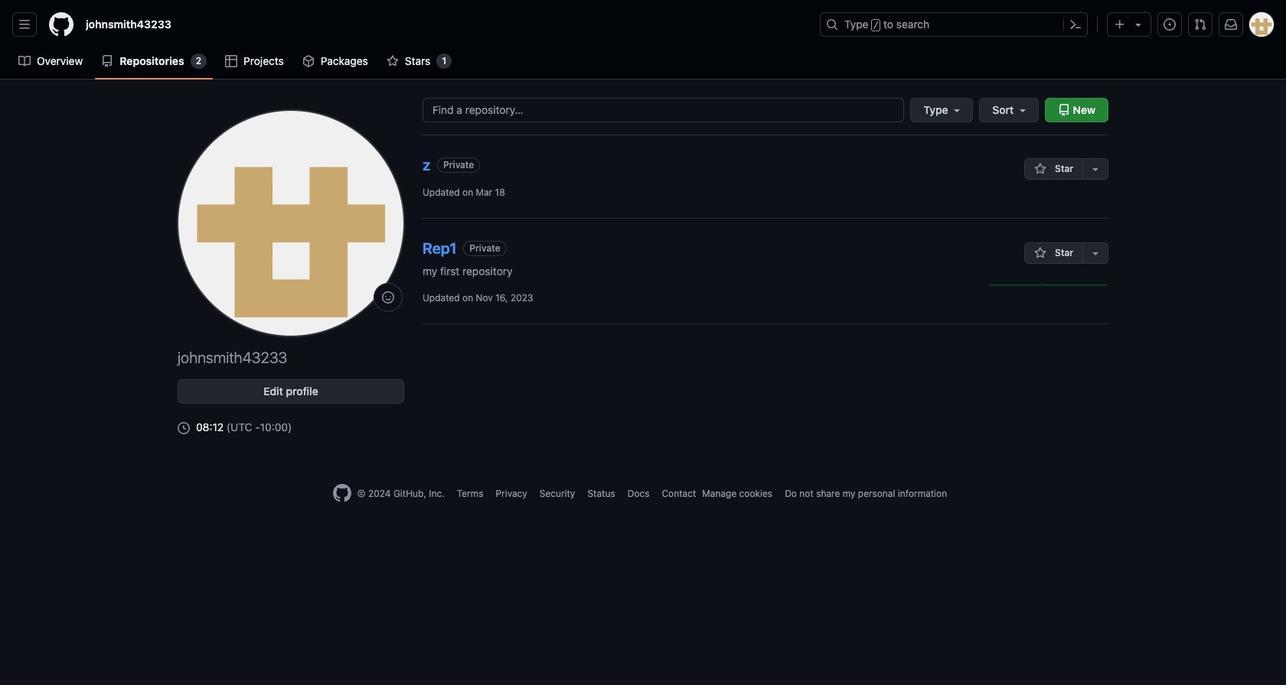 Task type: describe. For each thing, give the bounding box(es) containing it.
0 vertical spatial repo image
[[101, 55, 113, 67]]

git pull request image
[[1194, 18, 1207, 31]]

change your avatar image
[[178, 110, 404, 337]]

triangle down image
[[1132, 18, 1145, 31]]

smiley image
[[382, 292, 394, 304]]

past year of activity element
[[990, 274, 1109, 299]]

clock image
[[178, 423, 190, 435]]

star image
[[386, 55, 399, 67]]



Task type: locate. For each thing, give the bounding box(es) containing it.
0 vertical spatial star image
[[1034, 163, 1046, 175]]

Repositories search field
[[423, 98, 1039, 122]]

star image for add this repository to a list image
[[1034, 247, 1046, 259]]

Find a repository… search field
[[423, 98, 904, 122]]

table image
[[225, 55, 237, 67]]

0 horizontal spatial repo image
[[101, 55, 113, 67]]

add this repository to a list image
[[1089, 247, 1102, 259]]

star image up past year of activity image
[[1034, 247, 1046, 259]]

command palette image
[[1070, 18, 1082, 31]]

1 vertical spatial star image
[[1034, 247, 1046, 259]]

2 star image from the top
[[1034, 247, 1046, 259]]

past year of activity image
[[990, 274, 1109, 297]]

package image
[[302, 55, 315, 67]]

book image
[[18, 55, 31, 67]]

issue opened image
[[1164, 18, 1176, 31]]

homepage image
[[333, 485, 351, 503]]

1 star image from the top
[[1034, 163, 1046, 175]]

you have no unread notifications image
[[1225, 18, 1237, 31]]

banner
[[0, 0, 1286, 80]]

star image left add this repository to a list icon
[[1034, 163, 1046, 175]]

1 horizontal spatial repo image
[[1058, 104, 1070, 116]]

homepage image
[[49, 12, 73, 37]]

1 vertical spatial repo image
[[1058, 104, 1070, 116]]

repo image
[[101, 55, 113, 67], [1058, 104, 1070, 116]]

star image for add this repository to a list icon
[[1034, 163, 1046, 175]]

star image
[[1034, 163, 1046, 175], [1034, 247, 1046, 259]]

add this repository to a list image
[[1089, 163, 1102, 175]]



Task type: vqa. For each thing, say whether or not it's contained in the screenshot.
repo icon
yes



